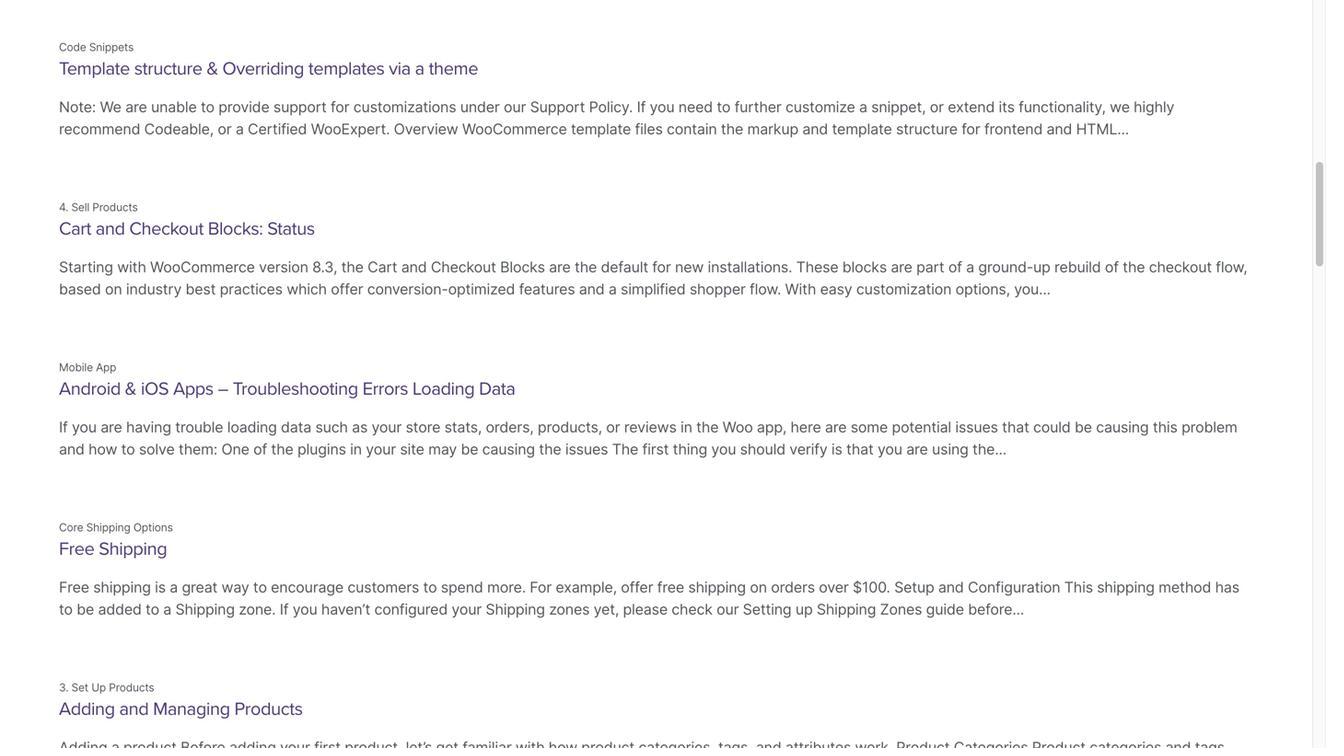 Task type: describe. For each thing, give the bounding box(es) containing it.
woo
[[723, 419, 753, 436]]

spend
[[441, 579, 483, 597]]

and inside 4. sell products cart and checkout blocks: status
[[95, 218, 125, 240]]

customers
[[348, 579, 419, 597]]

customization
[[856, 280, 952, 298]]

and down default
[[579, 280, 605, 298]]

new
[[675, 258, 704, 276]]

shopper
[[690, 280, 746, 298]]

zones
[[880, 601, 922, 619]]

4.
[[59, 201, 68, 214]]

policy.
[[589, 98, 633, 116]]

$100.
[[853, 579, 890, 597]]

the left default
[[575, 258, 597, 276]]

should
[[740, 441, 786, 459]]

its
[[999, 98, 1015, 116]]

over
[[819, 579, 849, 597]]

1 horizontal spatial that
[[1002, 419, 1029, 436]]

check
[[672, 601, 713, 619]]

0 horizontal spatial issues
[[565, 441, 608, 459]]

1 vertical spatial be
[[461, 441, 478, 459]]

contain
[[667, 120, 717, 138]]

android
[[59, 378, 121, 400]]

our
[[717, 601, 739, 619]]

orders,
[[486, 419, 534, 436]]

loading
[[412, 378, 475, 400]]

starting with woocommerce version 8.3, the cart and checkout blocks are the default for new installations. these blocks are part of a ground-up rebuild of the checkout flow, based on industry best practices which offer conversion-optimized features and a simplified shopper flow. with easy customization options, you...
[[59, 258, 1247, 298]]

structure
[[134, 58, 202, 80]]

rebuild
[[1055, 258, 1101, 276]]

to right need
[[717, 98, 731, 116]]

app
[[96, 361, 116, 374]]

free inside core shipping options free shipping
[[59, 538, 94, 560]]

the left checkout
[[1123, 258, 1145, 276]]

template
[[571, 120, 631, 138]]

to right unable
[[201, 98, 214, 116]]

installations.
[[708, 258, 792, 276]]

we
[[1110, 98, 1130, 116]]

as
[[352, 419, 368, 436]]

here
[[791, 419, 821, 436]]

core
[[59, 521, 83, 535]]

on inside free shipping is a great way to encourage customers to spend more. for example, offer free shipping on orders over $100. setup and configuration this shipping method has to be added to a shipping zone. if you haven't configured your shipping zones yet, please check our setting up shipping zones guide before...
[[750, 579, 767, 597]]

stats,
[[444, 419, 482, 436]]

are right "here"
[[825, 419, 847, 436]]

before...
[[968, 601, 1024, 619]]

if inside free shipping is a great way to encourage customers to spend more. for example, offer free shipping on orders over $100. setup and configuration this shipping method has to be added to a shipping zone. if you haven't configured your shipping zones yet, please check our setting up shipping zones guide before...
[[280, 601, 289, 619]]

yet,
[[594, 601, 619, 619]]

the up thing
[[696, 419, 719, 436]]

shipping right "core"
[[86, 521, 130, 535]]

on inside starting with woocommerce version 8.3, the cart and checkout blocks are the default for new installations. these blocks are part of a ground-up rebuild of the checkout flow, based on industry best practices which offer conversion-optimized features and a simplified shopper flow. with easy customization options, you...
[[105, 280, 122, 298]]

you down woo
[[711, 441, 736, 459]]

a inside note: we are unable to provide support for customizations under our support policy. if you need to further customize a snippet, or extend its functionality, we highly recommend codeable, or a certified wooexpert. overview woocommerce template files contain the markup and template structure for frontend and html...
[[859, 98, 867, 116]]

cart inside 4. sell products cart and checkout blocks: status
[[59, 218, 91, 240]]

1 vertical spatial that
[[846, 441, 874, 459]]

apps
[[173, 378, 213, 400]]

the markup and template
[[721, 120, 892, 138]]

unable
[[151, 98, 197, 116]]

shipping down over
[[817, 601, 876, 619]]

the down products,
[[539, 441, 561, 459]]

are down potential
[[906, 441, 928, 459]]

shipping down more.
[[486, 601, 545, 619]]

blocks
[[842, 258, 887, 276]]

problem
[[1182, 419, 1238, 436]]

managing
[[153, 698, 230, 721]]

highly
[[1134, 98, 1174, 116]]

if inside note: we are unable to provide support for customizations under our support policy. if you need to further customize a snippet, or extend its functionality, we highly recommend codeable, or a certified wooexpert. overview woocommerce template files contain the markup and template structure for frontend and html...
[[637, 98, 646, 116]]

solve
[[139, 441, 175, 459]]

offer
[[331, 280, 363, 298]]

you up how
[[72, 419, 97, 436]]

a certified
[[236, 120, 307, 138]]

ground-
[[978, 258, 1033, 276]]

loading
[[227, 419, 277, 436]]

extend
[[948, 98, 995, 116]]

setup
[[894, 579, 934, 597]]

is inside free shipping is a great way to encourage customers to spend more. for example, offer free shipping on orders over $100. setup and configuration this shipping method has to be added to a shipping zone. if you haven't configured your shipping zones yet, please check our setting up shipping zones guide before...
[[155, 579, 166, 597]]

cart inside starting with woocommerce version 8.3, the cart and checkout blocks are the default for new installations. these blocks are part of a ground-up rebuild of the checkout flow, based on industry best practices which offer conversion-optimized features and a simplified shopper flow. with easy customization options, you...
[[368, 258, 397, 276]]

overriding
[[222, 58, 304, 80]]

0 horizontal spatial causing
[[482, 441, 535, 459]]

are up features
[[549, 258, 571, 276]]

and inside "3. set up products adding and managing products"
[[119, 698, 149, 721]]

this
[[1064, 579, 1093, 597]]

further
[[735, 98, 782, 116]]

customizations
[[353, 98, 456, 116]]

a right the added on the bottom of page
[[163, 601, 171, 619]]

our support
[[504, 98, 585, 116]]

how
[[89, 441, 117, 459]]

we
[[100, 98, 121, 116]]

options,
[[956, 280, 1010, 298]]

based
[[59, 280, 101, 298]]

code
[[59, 40, 86, 54]]

snippets
[[89, 40, 134, 54]]

& inside mobile app android & ios apps – troubleshooting errors loading data
[[125, 378, 136, 400]]

adding
[[59, 698, 115, 721]]

could
[[1033, 419, 1071, 436]]

thing
[[673, 441, 707, 459]]

blocks
[[500, 258, 545, 276]]

provide
[[218, 98, 269, 116]]

0 vertical spatial your
[[372, 419, 402, 436]]

a down default
[[609, 280, 617, 298]]

is inside if you are having trouble loading data such as your store stats, orders, products, or reviews in the woo app, here are some potential issues that could be causing this problem and how to solve them: one of the plugins in your site may be causing the issues the first thing you should verify is that you are using the...
[[832, 441, 842, 459]]

site
[[400, 441, 424, 459]]

checkout inside starting with woocommerce version 8.3, the cart and checkout blocks are the default for new installations. these blocks are part of a ground-up rebuild of the checkout flow, based on industry best practices which offer conversion-optimized features and a simplified shopper flow. with easy customization options, you...
[[431, 258, 496, 276]]

may
[[428, 441, 457, 459]]

the up offer at left top
[[341, 258, 364, 276]]

note: we are unable to provide support for customizations under our support policy. if you need to further customize a snippet, or extend its functionality, we highly recommend codeable, or a certified wooexpert. overview woocommerce template files contain the markup and template structure for frontend and html...
[[59, 98, 1174, 138]]

this
[[1153, 419, 1178, 436]]

to up configured
[[423, 579, 437, 597]]

are inside note: we are unable to provide support for customizations under our support policy. if you need to further customize a snippet, or extend its functionality, we highly recommend codeable, or a certified wooexpert. overview woocommerce template files contain the markup and template structure for frontend and html...
[[125, 98, 147, 116]]

starting
[[59, 258, 113, 276]]

plugins
[[297, 441, 346, 459]]

configured
[[374, 601, 448, 619]]

customize
[[786, 98, 855, 116]]

the
[[612, 441, 638, 459]]

free shipping is a great way to encourage customers to spend more. for example, offer free shipping on orders over $100. setup and configuration this shipping method has to be added to a shipping zone. if you haven't configured your shipping zones yet, please check our setting up shipping zones guide before...
[[59, 579, 1239, 619]]

theme
[[429, 58, 478, 80]]

to left the added on the bottom of page
[[59, 601, 73, 619]]

a up 'options,'
[[966, 258, 974, 276]]

configuration
[[968, 579, 1060, 597]]

sell
[[71, 201, 89, 214]]

templates
[[308, 58, 385, 80]]



Task type: locate. For each thing, give the bounding box(es) containing it.
shipping up our
[[688, 579, 746, 597]]

0 horizontal spatial is
[[155, 579, 166, 597]]

0 horizontal spatial on
[[105, 280, 122, 298]]

set
[[71, 681, 88, 695]]

0 vertical spatial cart
[[59, 218, 91, 240]]

2 horizontal spatial shipping
[[1097, 579, 1155, 597]]

best
[[186, 280, 216, 298]]

2 vertical spatial if
[[280, 601, 289, 619]]

free
[[59, 538, 94, 560], [59, 579, 89, 597]]

simplified
[[621, 280, 686, 298]]

3.
[[59, 681, 68, 695]]

you...
[[1014, 280, 1051, 298]]

a left snippet,
[[859, 98, 867, 116]]

0 horizontal spatial of
[[253, 441, 267, 459]]

the...
[[973, 441, 1007, 459]]

part
[[916, 258, 944, 276]]

if inside if you are having trouble loading data such as your store stats, orders, products, or reviews in the woo app, here are some potential issues that could be causing this problem and how to solve them: one of the plugins in your site may be causing the issues the first thing you should verify is that you are using the...
[[59, 419, 68, 436]]

or inside if you are having trouble loading data such as your store stats, orders, products, or reviews in the woo app, here are some potential issues that could be causing this problem and how to solve them: one of the plugins in your site may be causing the issues the first thing you should verify is that you are using the...
[[606, 419, 620, 436]]

are up recommend codeable,
[[125, 98, 147, 116]]

that down some
[[846, 441, 874, 459]]

app,
[[757, 419, 787, 436]]

for up wooexpert.
[[331, 98, 349, 116]]

1 horizontal spatial causing
[[1096, 419, 1149, 436]]

a left great
[[170, 579, 178, 597]]

of right the part
[[948, 258, 962, 276]]

0 horizontal spatial woocommerce
[[150, 258, 255, 276]]

under
[[460, 98, 500, 116]]

0 vertical spatial on
[[105, 280, 122, 298]]

1 horizontal spatial in
[[681, 419, 692, 436]]

0 horizontal spatial be
[[77, 601, 94, 619]]

the down data
[[271, 441, 293, 459]]

1 vertical spatial &
[[125, 378, 136, 400]]

and up conversion-
[[401, 258, 427, 276]]

setting
[[743, 601, 792, 619]]

you
[[650, 98, 675, 116], [72, 419, 97, 436], [711, 441, 736, 459], [878, 441, 902, 459], [293, 601, 317, 619]]

your inside free shipping is a great way to encourage customers to spend more. for example, offer free shipping on orders over $100. setup and configuration this shipping method has to be added to a shipping zone. if you haven't configured your shipping zones yet, please check our setting up shipping zones guide before...
[[452, 601, 482, 619]]

2 vertical spatial products
[[234, 698, 303, 721]]

1 horizontal spatial or
[[606, 419, 620, 436]]

your down as
[[366, 441, 396, 459]]

if right zone.
[[280, 601, 289, 619]]

2 horizontal spatial if
[[637, 98, 646, 116]]

offer free
[[621, 579, 684, 597]]

or left extend
[[930, 98, 944, 116]]

on up setting
[[750, 579, 767, 597]]

1 vertical spatial checkout
[[431, 258, 496, 276]]

reviews
[[624, 419, 677, 436]]

issues up the...
[[955, 419, 998, 436]]

2 vertical spatial your
[[452, 601, 482, 619]]

in down as
[[350, 441, 362, 459]]

version
[[259, 258, 308, 276]]

which
[[287, 280, 327, 298]]

has
[[1215, 579, 1239, 597]]

1 vertical spatial products
[[109, 681, 154, 695]]

1 vertical spatial on
[[750, 579, 767, 597]]

woocommerce inside starting with woocommerce version 8.3, the cart and checkout blocks are the default for new installations. these blocks are part of a ground-up rebuild of the checkout flow, based on industry best practices which offer conversion-optimized features and a simplified shopper flow. with easy customization options, you...
[[150, 258, 255, 276]]

them:
[[179, 441, 217, 459]]

via
[[389, 58, 411, 80]]

way
[[221, 579, 249, 597]]

products right managing
[[234, 698, 303, 721]]

troubleshooting
[[233, 378, 358, 400]]

you inside free shipping is a great way to encourage customers to spend more. for example, offer free shipping on orders over $100. setup and configuration this shipping method has to be added to a shipping zone. if you haven't configured your shipping zones yet, please check our setting up shipping zones guide before...
[[293, 601, 317, 619]]

you up files
[[650, 98, 675, 116]]

0 vertical spatial &
[[207, 58, 218, 80]]

2 vertical spatial be
[[77, 601, 94, 619]]

on down the with
[[105, 280, 122, 298]]

1 horizontal spatial on
[[750, 579, 767, 597]]

& right structure
[[207, 58, 218, 80]]

errors
[[362, 378, 408, 400]]

and down functionality,
[[1047, 120, 1072, 138]]

1 shipping from the left
[[93, 579, 151, 597]]

1 horizontal spatial shipping
[[688, 579, 746, 597]]

is right verify
[[832, 441, 842, 459]]

data
[[281, 419, 311, 436]]

need
[[679, 98, 713, 116]]

0 horizontal spatial in
[[350, 441, 362, 459]]

with
[[117, 258, 146, 276]]

guide
[[926, 601, 964, 619]]

0 horizontal spatial or
[[218, 120, 232, 138]]

a inside code snippets template structure & overriding templates via a theme
[[415, 58, 424, 80]]

up inside free shipping is a great way to encourage customers to spend more. for example, offer free shipping on orders over $100. setup and configuration this shipping method has to be added to a shipping zone. if you haven't configured your shipping zones yet, please check our setting up shipping zones guide before...
[[796, 601, 813, 619]]

0 vertical spatial for
[[331, 98, 349, 116]]

code snippets template structure & overriding templates via a theme
[[59, 40, 478, 80]]

orders
[[771, 579, 815, 597]]

to inside if you are having trouble loading data such as your store stats, orders, products, or reviews in the woo app, here are some potential issues that could be causing this problem and how to solve them: one of the plugins in your site may be causing the issues the first thing you should verify is that you are using the...
[[121, 441, 135, 459]]

status
[[267, 218, 315, 240]]

cart up conversion-
[[368, 258, 397, 276]]

1 vertical spatial up
[[796, 601, 813, 619]]

1 horizontal spatial is
[[832, 441, 842, 459]]

and inside free shipping is a great way to encourage customers to spend more. for example, offer free shipping on orders over $100. setup and configuration this shipping method has to be added to a shipping zone. if you haven't configured your shipping zones yet, please check our setting up shipping zones guide before...
[[938, 579, 964, 597]]

of inside if you are having trouble loading data such as your store stats, orders, products, or reviews in the woo app, here are some potential issues that could be causing this problem and how to solve them: one of the plugins in your site may be causing the issues the first thing you should verify is that you are using the...
[[253, 441, 267, 459]]

optimized
[[448, 280, 515, 298]]

you inside note: we are unable to provide support for customizations under our support policy. if you need to further customize a snippet, or extend its functionality, we highly recommend codeable, or a certified wooexpert. overview woocommerce template files contain the markup and template structure for frontend and html...
[[650, 98, 675, 116]]

products right up
[[109, 681, 154, 695]]

1 horizontal spatial up
[[1033, 258, 1051, 276]]

0 horizontal spatial checkout
[[129, 218, 204, 240]]

issues down products,
[[565, 441, 608, 459]]

to right the added on the bottom of page
[[146, 601, 159, 619]]

3. set up products adding and managing products
[[59, 681, 303, 721]]

2 vertical spatial or
[[606, 419, 620, 436]]

1 horizontal spatial cart
[[368, 258, 397, 276]]

and up the with
[[95, 218, 125, 240]]

of down loading
[[253, 441, 267, 459]]

products inside 4. sell products cart and checkout blocks: status
[[92, 201, 138, 214]]

mobile app android & ios apps – troubleshooting errors loading data
[[59, 361, 515, 400]]

checkout up the with
[[129, 218, 204, 240]]

1 vertical spatial your
[[366, 441, 396, 459]]

you down some
[[878, 441, 902, 459]]

free inside free shipping is a great way to encourage customers to spend more. for example, offer free shipping on orders over $100. setup and configuration this shipping method has to be added to a shipping zone. if you haven't configured your shipping zones yet, please check our setting up shipping zones guide before...
[[59, 579, 89, 597]]

0 horizontal spatial for
[[331, 98, 349, 116]]

potential
[[892, 419, 951, 436]]

be right could
[[1075, 419, 1092, 436]]

to up zone.
[[253, 579, 267, 597]]

in up thing
[[681, 419, 692, 436]]

for up simplified
[[652, 258, 671, 276]]

0 vertical spatial products
[[92, 201, 138, 214]]

is left great
[[155, 579, 166, 597]]

store
[[406, 419, 440, 436]]

and left how
[[59, 441, 85, 459]]

to right how
[[121, 441, 135, 459]]

0 vertical spatial in
[[681, 419, 692, 436]]

shipping down great
[[175, 601, 235, 619]]

files
[[635, 120, 663, 138]]

that
[[1002, 419, 1029, 436], [846, 441, 874, 459]]

0 horizontal spatial cart
[[59, 218, 91, 240]]

core shipping options free shipping
[[59, 521, 173, 560]]

products,
[[538, 419, 602, 436]]

1 vertical spatial or
[[218, 120, 232, 138]]

for inside starting with woocommerce version 8.3, the cart and checkout blocks are the default for new installations. these blocks are part of a ground-up rebuild of the checkout flow, based on industry best practices which offer conversion-optimized features and a simplified shopper flow. with easy customization options, you...
[[652, 258, 671, 276]]

1 horizontal spatial be
[[461, 441, 478, 459]]

2 free from the top
[[59, 579, 89, 597]]

are up how
[[101, 419, 122, 436]]

1 vertical spatial if
[[59, 419, 68, 436]]

your down spend
[[452, 601, 482, 619]]

1 vertical spatial cart
[[368, 258, 397, 276]]

cart down sell
[[59, 218, 91, 240]]

1 horizontal spatial checkout
[[431, 258, 496, 276]]

1 vertical spatial for
[[652, 258, 671, 276]]

structure for frontend
[[896, 120, 1043, 138]]

if up files
[[637, 98, 646, 116]]

your
[[372, 419, 402, 436], [366, 441, 396, 459], [452, 601, 482, 619]]

a right via
[[415, 58, 424, 80]]

checkout up optimized
[[431, 258, 496, 276]]

0 vertical spatial if
[[637, 98, 646, 116]]

you down "encourage"
[[293, 601, 317, 619]]

and up guide at the bottom of the page
[[938, 579, 964, 597]]

1 horizontal spatial for
[[652, 258, 671, 276]]

with
[[785, 280, 816, 298]]

functionality,
[[1019, 98, 1106, 116]]

1 vertical spatial woocommerce
[[150, 258, 255, 276]]

1 horizontal spatial of
[[948, 258, 962, 276]]

default
[[601, 258, 648, 276]]

if down android
[[59, 419, 68, 436]]

woocommerce down the our support
[[462, 120, 567, 138]]

woocommerce up best
[[150, 258, 255, 276]]

for inside note: we are unable to provide support for customizations under our support policy. if you need to further customize a snippet, or extend its functionality, we highly recommend codeable, or a certified wooexpert. overview woocommerce template files contain the markup and template structure for frontend and html...
[[331, 98, 349, 116]]

more.
[[487, 579, 526, 597]]

if you are having trouble loading data such as your store stats, orders, products, or reviews in the woo app, here are some potential issues that could be causing this problem and how to solve them: one of the plugins in your site may be causing the issues the first thing you should verify is that you are using the...
[[59, 419, 1238, 459]]

1 horizontal spatial woocommerce
[[462, 120, 567, 138]]

be inside free shipping is a great way to encourage customers to spend more. for example, offer free shipping on orders over $100. setup and configuration this shipping method has to be added to a shipping zone. if you haven't configured your shipping zones yet, please check our setting up shipping zones guide before...
[[77, 601, 94, 619]]

1 vertical spatial is
[[155, 579, 166, 597]]

cart
[[59, 218, 91, 240], [368, 258, 397, 276]]

and inside if you are having trouble loading data such as your store stats, orders, products, or reviews in the woo app, here are some potential issues that could be causing this problem and how to solve them: one of the plugins in your site may be causing the issues the first thing you should verify is that you are using the...
[[59, 441, 85, 459]]

1 horizontal spatial if
[[280, 601, 289, 619]]

or down provide
[[218, 120, 232, 138]]

1 vertical spatial in
[[350, 441, 362, 459]]

2 horizontal spatial of
[[1105, 258, 1119, 276]]

on
[[105, 280, 122, 298], [750, 579, 767, 597]]

in
[[681, 419, 692, 436], [350, 441, 362, 459]]

that up the...
[[1002, 419, 1029, 436]]

or up the the
[[606, 419, 620, 436]]

up
[[91, 681, 106, 695]]

woocommerce
[[462, 120, 567, 138], [150, 258, 255, 276]]

0 horizontal spatial &
[[125, 378, 136, 400]]

–
[[218, 378, 228, 400]]

features
[[519, 280, 575, 298]]

1 free from the top
[[59, 538, 94, 560]]

and inside note: we are unable to provide support for customizations under our support policy. if you need to further customize a snippet, or extend its functionality, we highly recommend codeable, or a certified wooexpert. overview woocommerce template files contain the markup and template structure for frontend and html...
[[1047, 120, 1072, 138]]

0 vertical spatial free
[[59, 538, 94, 560]]

some
[[851, 419, 888, 436]]

0 vertical spatial up
[[1033, 258, 1051, 276]]

products right sell
[[92, 201, 138, 214]]

0 horizontal spatial that
[[846, 441, 874, 459]]

0 vertical spatial that
[[1002, 419, 1029, 436]]

& left ios
[[125, 378, 136, 400]]

shipping right this
[[1097, 579, 1155, 597]]

0 horizontal spatial shipping
[[93, 579, 151, 597]]

encourage
[[271, 579, 344, 597]]

1 vertical spatial causing
[[482, 441, 535, 459]]

2 horizontal spatial or
[[930, 98, 944, 116]]

are up customization
[[891, 258, 913, 276]]

0 vertical spatial issues
[[955, 419, 998, 436]]

& inside code snippets template structure & overriding templates via a theme
[[207, 58, 218, 80]]

and right adding
[[119, 698, 149, 721]]

be down stats,
[[461, 441, 478, 459]]

your right as
[[372, 419, 402, 436]]

issues
[[955, 419, 998, 436], [565, 441, 608, 459]]

3 shipping from the left
[[1097, 579, 1155, 597]]

using
[[932, 441, 969, 459]]

up inside starting with woocommerce version 8.3, the cart and checkout blocks are the default for new installations. these blocks are part of a ground-up rebuild of the checkout flow, based on industry best practices which offer conversion-optimized features and a simplified shopper flow. with easy customization options, you...
[[1033, 258, 1051, 276]]

1 vertical spatial free
[[59, 579, 89, 597]]

support
[[273, 98, 327, 116]]

having
[[126, 419, 171, 436]]

1 vertical spatial issues
[[565, 441, 608, 459]]

0 vertical spatial is
[[832, 441, 842, 459]]

checkout inside 4. sell products cart and checkout blocks: status
[[129, 218, 204, 240]]

blocks:
[[208, 218, 263, 240]]

example,
[[556, 579, 617, 597]]

shipping down options
[[99, 538, 167, 560]]

of right rebuild
[[1105, 258, 1119, 276]]

up up "you..."
[[1033, 258, 1051, 276]]

0 vertical spatial or
[[930, 98, 944, 116]]

these
[[796, 258, 838, 276]]

data
[[479, 378, 515, 400]]

4. sell products cart and checkout blocks: status
[[59, 201, 315, 240]]

causing down orders,
[[482, 441, 535, 459]]

method
[[1159, 579, 1211, 597]]

0 vertical spatial causing
[[1096, 419, 1149, 436]]

be left the added on the bottom of page
[[77, 601, 94, 619]]

0 vertical spatial be
[[1075, 419, 1092, 436]]

shipping up the added on the bottom of page
[[93, 579, 151, 597]]

zones
[[549, 601, 590, 619]]

2 horizontal spatial be
[[1075, 419, 1092, 436]]

ios
[[141, 378, 169, 400]]

woocommerce inside note: we are unable to provide support for customizations under our support policy. if you need to further customize a snippet, or extend its functionality, we highly recommend codeable, or a certified wooexpert. overview woocommerce template files contain the markup and template structure for frontend and html...
[[462, 120, 567, 138]]

0 vertical spatial woocommerce
[[462, 120, 567, 138]]

up down "orders"
[[796, 601, 813, 619]]

0 horizontal spatial if
[[59, 419, 68, 436]]

1 horizontal spatial issues
[[955, 419, 998, 436]]

1 horizontal spatial &
[[207, 58, 218, 80]]

0 horizontal spatial up
[[796, 601, 813, 619]]

0 vertical spatial checkout
[[129, 218, 204, 240]]

causing left 'this'
[[1096, 419, 1149, 436]]

one
[[221, 441, 249, 459]]

2 shipping from the left
[[688, 579, 746, 597]]



Task type: vqa. For each thing, say whether or not it's contained in the screenshot.


